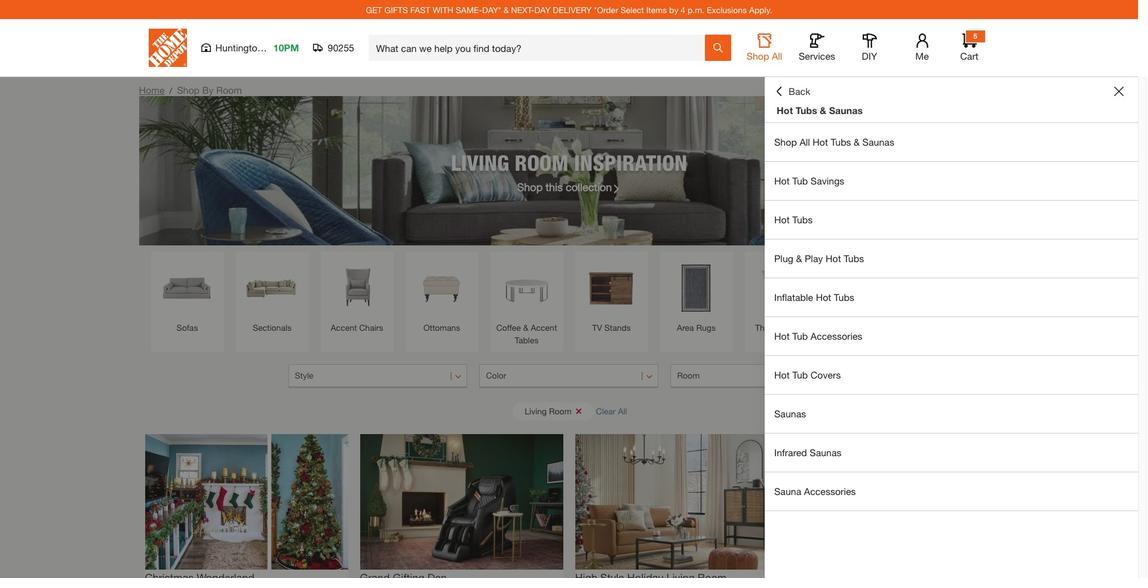 Task type: vqa. For each thing, say whether or not it's contained in the screenshot.
second logo from the bottom
no



Task type: locate. For each thing, give the bounding box(es) containing it.
1 accent from the left
[[331, 323, 357, 333]]

0 horizontal spatial living
[[451, 150, 509, 175]]

all up back button
[[772, 50, 783, 62]]

shop left this
[[518, 180, 543, 193]]

gifts
[[385, 4, 408, 15]]

saunas inside saunas link
[[775, 408, 807, 420]]

hot tubs & saunas
[[777, 105, 863, 116]]

throw pillows
[[756, 323, 808, 333]]

area
[[677, 323, 695, 333]]

1 stretchy image image from the left
[[145, 435, 348, 570]]

same-
[[456, 4, 483, 15]]

1 horizontal spatial all
[[772, 50, 783, 62]]

2 horizontal spatial all
[[800, 136, 811, 148]]

throw left the pillows
[[756, 323, 779, 333]]

collection
[[566, 180, 612, 193]]

accent
[[331, 323, 357, 333], [531, 323, 557, 333]]

all down hot tubs & saunas
[[800, 136, 811, 148]]

by
[[202, 84, 214, 96]]

menu
[[765, 123, 1139, 512]]

0 vertical spatial living
[[451, 150, 509, 175]]

color
[[486, 371, 507, 381]]

shop inside menu
[[775, 136, 798, 148]]

items
[[647, 4, 667, 15]]

1 vertical spatial all
[[800, 136, 811, 148]]

shop all hot tubs & saunas
[[775, 136, 895, 148]]

& right day*
[[504, 4, 509, 15]]

throw left blankets
[[838, 323, 861, 333]]

diy
[[863, 50, 878, 62]]

accent chairs
[[331, 323, 384, 333]]

delivery
[[553, 4, 592, 15]]

1 horizontal spatial throw
[[838, 323, 861, 333]]

& inside "link"
[[797, 253, 803, 264]]

fast
[[411, 4, 431, 15]]

hot right inflatable
[[816, 292, 832, 303]]

tub left covers
[[793, 369, 809, 381]]

room inside button
[[549, 406, 572, 416]]

shop up hot tub savings
[[775, 136, 798, 148]]

coffee & accent tables
[[497, 323, 557, 346]]

accent inside coffee & accent tables
[[531, 323, 557, 333]]

accent left chairs
[[331, 323, 357, 333]]

tubs up throw blankets
[[835, 292, 855, 303]]

clear all button
[[596, 401, 628, 423]]

all for shop all
[[772, 50, 783, 62]]

& up tables
[[524, 323, 529, 333]]

shop
[[747, 50, 770, 62], [177, 84, 200, 96], [775, 136, 798, 148], [518, 180, 543, 193]]

hot down back button
[[777, 105, 794, 116]]

accent up tables
[[531, 323, 557, 333]]

hot tubs
[[775, 214, 813, 225]]

room down color button
[[549, 406, 572, 416]]

accessories up covers
[[811, 331, 863, 342]]

savings
[[811, 175, 845, 187]]

next-
[[512, 4, 535, 15]]

1 vertical spatial tub
[[793, 331, 809, 342]]

0 vertical spatial tub
[[793, 175, 809, 187]]

1 vertical spatial accessories
[[805, 486, 857, 497]]

living room inspiration
[[451, 150, 688, 175]]

inspiration
[[574, 150, 688, 175]]

shop this collection link
[[518, 179, 621, 195]]

area rugs image
[[666, 258, 727, 319]]

all right clear
[[618, 406, 628, 416]]

me button
[[904, 33, 942, 62]]

tub down inflatable
[[793, 331, 809, 342]]

accent chairs image
[[327, 258, 388, 319]]

What can we help you find today? search field
[[376, 35, 705, 60]]

throw
[[756, 323, 779, 333], [838, 323, 861, 333]]

1 horizontal spatial accent
[[531, 323, 557, 333]]

style
[[295, 371, 314, 381]]

living for living room inspiration
[[451, 150, 509, 175]]

room up this
[[515, 150, 569, 175]]

1 throw from the left
[[756, 323, 779, 333]]

hot inside "link"
[[826, 253, 842, 264]]

0 horizontal spatial accent
[[331, 323, 357, 333]]

0 horizontal spatial throw
[[756, 323, 779, 333]]

shop all hot tubs & saunas link
[[765, 123, 1139, 161]]

sofas image
[[157, 258, 218, 319]]

accent chairs link
[[327, 258, 388, 334]]

inflatable hot tubs link
[[765, 279, 1139, 317]]

living inside button
[[525, 406, 547, 416]]

room right the by
[[216, 84, 242, 96]]

shop all
[[747, 50, 783, 62]]

tubs
[[796, 105, 818, 116], [831, 136, 852, 148], [793, 214, 813, 225], [844, 253, 865, 264], [835, 292, 855, 303]]

menu containing shop all hot tubs & saunas
[[765, 123, 1139, 512]]

room
[[216, 84, 242, 96], [515, 150, 569, 175], [678, 371, 700, 381], [549, 406, 572, 416]]

tub left 'savings'
[[793, 175, 809, 187]]

living room button
[[513, 403, 595, 421]]

2 vertical spatial all
[[618, 406, 628, 416]]

hot
[[777, 105, 794, 116], [813, 136, 829, 148], [775, 175, 790, 187], [775, 214, 790, 225], [826, 253, 842, 264], [816, 292, 832, 303], [775, 331, 790, 342], [775, 369, 790, 381]]

2 accent from the left
[[531, 323, 557, 333]]

coffee & accent tables image
[[497, 258, 558, 319]]

tv stands
[[593, 323, 631, 333]]

2 vertical spatial tub
[[793, 369, 809, 381]]

&
[[504, 4, 509, 15], [820, 105, 827, 116], [854, 136, 860, 148], [797, 253, 803, 264], [524, 323, 529, 333]]

shop down apply.
[[747, 50, 770, 62]]

4
[[681, 4, 686, 15]]

sectionals
[[253, 323, 292, 333]]

throw for throw blankets
[[838, 323, 861, 333]]

infrared saunas link
[[765, 434, 1139, 472]]

accessories right sauna
[[805, 486, 857, 497]]

0 vertical spatial all
[[772, 50, 783, 62]]

2 throw from the left
[[838, 323, 861, 333]]

saunas inside infrared saunas link
[[810, 447, 842, 459]]

& down hot tubs & saunas
[[854, 136, 860, 148]]

plug & play hot tubs link
[[765, 240, 1139, 278]]

sofas link
[[157, 258, 218, 334]]

huntington
[[216, 42, 263, 53]]

& left play
[[797, 253, 803, 264]]

clear all
[[596, 406, 628, 416]]

1 vertical spatial living
[[525, 406, 547, 416]]

stretchy image image
[[145, 435, 348, 570], [360, 435, 564, 570], [575, 435, 779, 570], [791, 435, 994, 570]]

tubs right play
[[844, 253, 865, 264]]

room down area
[[678, 371, 700, 381]]

stands
[[605, 323, 631, 333]]

coffee
[[497, 323, 521, 333]]

hot right play
[[826, 253, 842, 264]]

area rugs link
[[666, 258, 727, 334]]

0 horizontal spatial all
[[618, 406, 628, 416]]

throw for throw pillows
[[756, 323, 779, 333]]

sauna
[[775, 486, 802, 497]]

1 tub from the top
[[793, 175, 809, 187]]

infrared
[[775, 447, 808, 459]]

2 tub from the top
[[793, 331, 809, 342]]

1 horizontal spatial living
[[525, 406, 547, 416]]

plug
[[775, 253, 794, 264]]

living
[[451, 150, 509, 175], [525, 406, 547, 416]]

shop right /
[[177, 84, 200, 96]]

this
[[546, 180, 563, 193]]

services button
[[798, 33, 837, 62]]

blankets
[[863, 323, 896, 333]]

inflatable hot tubs
[[775, 292, 855, 303]]

hot down hot tubs & saunas
[[813, 136, 829, 148]]

3 tub from the top
[[793, 369, 809, 381]]

shop inside button
[[747, 50, 770, 62]]

hot left covers
[[775, 369, 790, 381]]

4 stretchy image image from the left
[[791, 435, 994, 570]]

ottomans image
[[412, 258, 473, 319]]

throw pillows image
[[751, 258, 812, 319]]



Task type: describe. For each thing, give the bounding box(es) containing it.
day*
[[483, 4, 502, 15]]

day
[[535, 4, 551, 15]]

shop all button
[[746, 33, 784, 62]]

hot tub covers
[[775, 369, 841, 381]]

room inside button
[[678, 371, 700, 381]]

tubs down back
[[796, 105, 818, 116]]

tv
[[593, 323, 603, 333]]

curtains & drapes image
[[921, 258, 982, 319]]

3 stretchy image image from the left
[[575, 435, 779, 570]]

all for clear all
[[618, 406, 628, 416]]

apply.
[[750, 4, 773, 15]]

10pm
[[274, 42, 299, 53]]

feedback link image
[[1132, 202, 1148, 267]]

back
[[789, 85, 811, 97]]

ottomans link
[[412, 258, 473, 334]]

tubs down hot tub savings
[[793, 214, 813, 225]]

coffee & accent tables link
[[497, 258, 558, 347]]

cart
[[961, 50, 979, 62]]

plug & play hot tubs
[[775, 253, 865, 264]]

/
[[169, 85, 172, 96]]

area rugs
[[677, 323, 716, 333]]

park
[[266, 42, 285, 53]]

hot tub accessories link
[[765, 317, 1139, 356]]

2 stretchy image image from the left
[[360, 435, 564, 570]]

by
[[670, 4, 679, 15]]

sauna accessories
[[775, 486, 857, 497]]

style button
[[288, 365, 468, 389]]

get
[[366, 4, 382, 15]]

infrared saunas
[[775, 447, 842, 459]]

exclusions
[[707, 4, 747, 15]]

throw blankets
[[838, 323, 896, 333]]

tv stands image
[[581, 258, 642, 319]]

90255 button
[[314, 42, 355, 54]]

all for shop all hot tubs & saunas
[[800, 136, 811, 148]]

hot up plug
[[775, 214, 790, 225]]

drawer close image
[[1115, 87, 1125, 96]]

ottomans
[[424, 323, 461, 333]]

shop for shop all hot tubs & saunas
[[775, 136, 798, 148]]

tubs inside "link"
[[844, 253, 865, 264]]

hot tubs link
[[765, 201, 1139, 239]]

hot tub covers link
[[765, 356, 1139, 395]]

sectionals image
[[242, 258, 303, 319]]

sofas
[[177, 323, 198, 333]]

tv stands link
[[581, 258, 642, 334]]

tub for covers
[[793, 369, 809, 381]]

90255
[[328, 42, 355, 53]]

inflatable
[[775, 292, 814, 303]]

select
[[621, 4, 644, 15]]

saunas inside shop all hot tubs & saunas link
[[863, 136, 895, 148]]

cart 5
[[961, 32, 979, 62]]

sectionals link
[[242, 258, 303, 334]]

clear
[[596, 406, 616, 416]]

p.m.
[[688, 4, 705, 15]]

huntington park
[[216, 42, 285, 53]]

throw blankets image
[[836, 258, 897, 319]]

color button
[[480, 365, 659, 389]]

chairs
[[359, 323, 384, 333]]

pillows
[[781, 323, 808, 333]]

diy button
[[851, 33, 889, 62]]

the home depot logo image
[[149, 29, 187, 67]]

with
[[433, 4, 454, 15]]

home link
[[139, 84, 165, 96]]

get gifts fast with same-day* & next-day delivery *order select items by 4 p.m. exclusions apply.
[[366, 4, 773, 15]]

tub for accessories
[[793, 331, 809, 342]]

hot tub savings link
[[765, 162, 1139, 200]]

services
[[799, 50, 836, 62]]

play
[[805, 253, 824, 264]]

hot tub savings
[[775, 175, 845, 187]]

living room
[[525, 406, 572, 416]]

back button
[[775, 85, 811, 97]]

hot tub accessories
[[775, 331, 863, 342]]

*order
[[594, 4, 619, 15]]

home
[[139, 84, 165, 96]]

tubs down hot tubs & saunas
[[831, 136, 852, 148]]

tub for savings
[[793, 175, 809, 187]]

saunas link
[[765, 395, 1139, 433]]

shop for shop this collection
[[518, 180, 543, 193]]

sauna accessories link
[[765, 473, 1139, 511]]

hot up hot tubs
[[775, 175, 790, 187]]

covers
[[811, 369, 841, 381]]

throw blankets link
[[836, 258, 897, 334]]

0 vertical spatial accessories
[[811, 331, 863, 342]]

shop for shop all
[[747, 50, 770, 62]]

& inside coffee & accent tables
[[524, 323, 529, 333]]

5
[[974, 32, 978, 41]]

& up shop all hot tubs & saunas
[[820, 105, 827, 116]]

me
[[916, 50, 930, 62]]

tables
[[515, 335, 539, 346]]

home / shop by room
[[139, 84, 242, 96]]

rugs
[[697, 323, 716, 333]]

living for living room
[[525, 406, 547, 416]]

shop this collection
[[518, 180, 612, 193]]

hot down inflatable
[[775, 331, 790, 342]]



